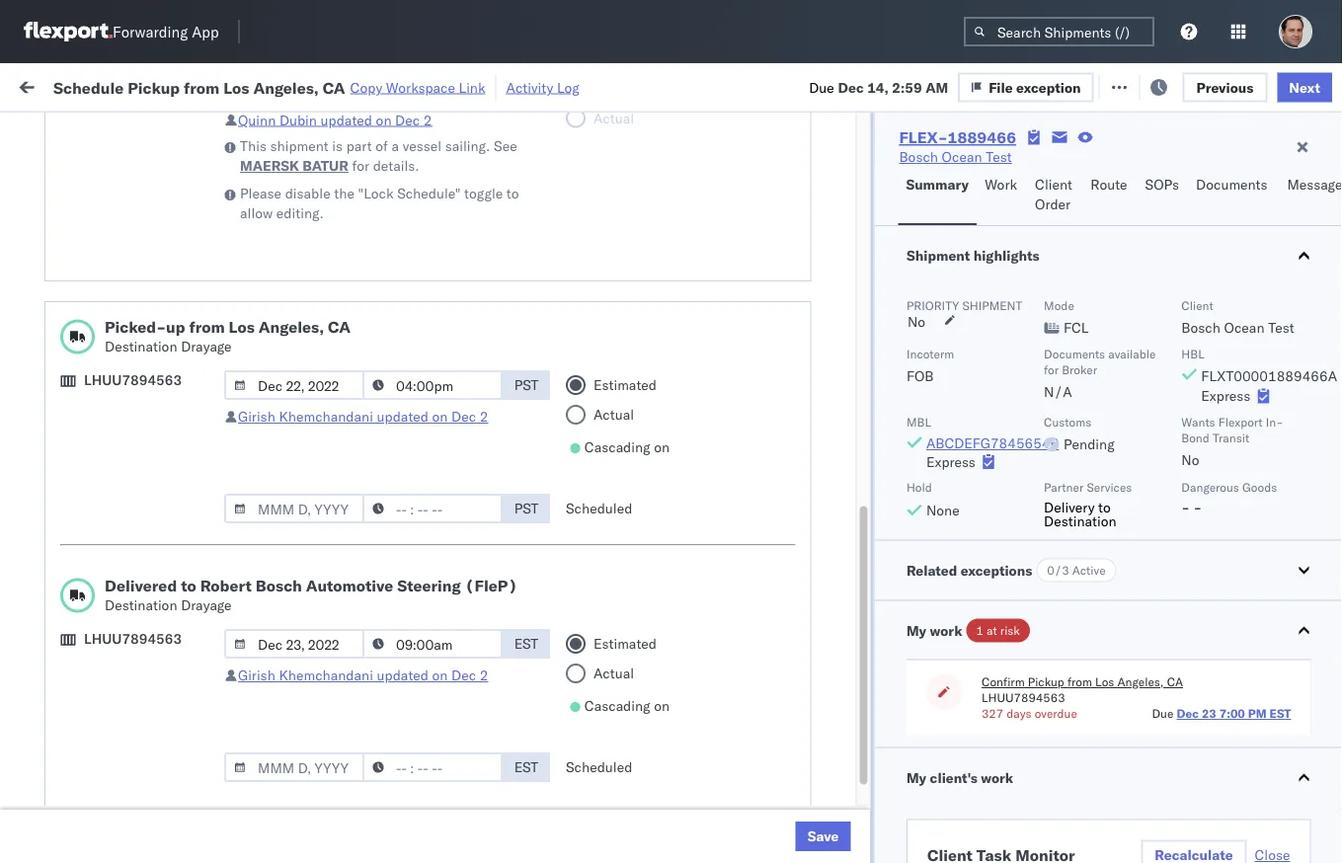 Task type: locate. For each thing, give the bounding box(es) containing it.
client inside client bosch ocean test incoterm fob
[[1181, 298, 1213, 313]]

integration test account - karl lagerfeld up 327
[[861, 676, 1119, 694]]

girish down picked-up from los angeles, ca destination drayage
[[238, 408, 275, 425]]

schedule delivery appointment button up picked- on the top left of the page
[[45, 240, 243, 261]]

1 actual from the top
[[594, 406, 634, 423]]

my left client's
[[906, 769, 926, 786]]

drayage down "robert"
[[181, 597, 232, 614]]

2 girish from the top
[[238, 667, 275, 684]]

clearance for bosch
[[153, 448, 216, 465]]

0 vertical spatial updated
[[321, 111, 372, 128]]

3 -- : -- -- text field from the top
[[363, 629, 503, 659]]

2130387
[[1133, 676, 1193, 694], [1133, 720, 1193, 737], [1133, 807, 1193, 824]]

no down priority
[[907, 313, 925, 330]]

1 vertical spatial mmm d, yyyy text field
[[224, 753, 365, 782]]

1 vertical spatial client
[[1181, 298, 1213, 313]]

flex-1889466 down active
[[1091, 589, 1193, 607]]

pickup down picked- on the top left of the page
[[107, 405, 150, 422]]

2 cascading from the top
[[585, 697, 651, 715]]

flex-1889466
[[899, 127, 1017, 147], [1091, 502, 1193, 520], [1091, 546, 1193, 563], [1091, 589, 1193, 607]]

2 vertical spatial integration test account - karl lagerfeld
[[861, 807, 1119, 824]]

client inside button
[[1035, 176, 1073, 193]]

Search Work text field
[[679, 71, 894, 100]]

upload customs clearance documents button up confirm pickup from los angeles, ca link
[[45, 447, 281, 489]]

updated
[[321, 111, 372, 128], [377, 408, 429, 425], [377, 667, 429, 684]]

1 vertical spatial drayage
[[181, 597, 232, 614]]

dec 23 7:00 pm est button
[[1177, 706, 1291, 721]]

2:59 for 1st schedule pickup from los angeles, ca button from the bottom
[[318, 763, 348, 780]]

0 vertical spatial at
[[392, 77, 404, 94]]

confirm delivery
[[45, 588, 150, 606]]

1 upload from the top
[[45, 187, 90, 205]]

28,
[[444, 807, 465, 824]]

1 resize handle column header from the left
[[283, 153, 306, 863]]

3 edt, from the top
[[378, 328, 408, 346]]

express up "hold"
[[926, 453, 975, 470]]

1 vertical spatial gvcu5265864
[[1217, 719, 1315, 737]]

1 vertical spatial girish khemchandani updated on dec 2
[[238, 667, 488, 684]]

2 mmm d, yyyy text field from the top
[[224, 629, 365, 659]]

ocean inside bosch ocean test link
[[942, 148, 983, 165]]

2 actual from the top
[[594, 665, 634, 682]]

1 lagerfeld from the top
[[1060, 676, 1119, 694]]

5 edt, from the top
[[378, 415, 408, 433]]

1 horizontal spatial for
[[352, 157, 370, 174]]

2 vertical spatial 2130387
[[1133, 807, 1193, 824]]

11:30 down 2:59 am est, jan 25, 2023
[[318, 807, 357, 824]]

lhuu7894563 down picked- on the top left of the page
[[84, 371, 182, 389]]

2023 right '13,'
[[461, 633, 495, 650]]

upload customs clearance documents link for bosch ocean test
[[45, 447, 281, 487]]

at for 778
[[392, 77, 404, 94]]

schedule for fourth schedule pickup from los angeles, ca button from the top of the page
[[45, 622, 104, 639]]

jan for 28,
[[418, 807, 440, 824]]

cascading on for picked-up from los angeles, ca
[[585, 439, 670, 456]]

2 vertical spatial lhuu7894563, uet
[[1217, 589, 1343, 606]]

pickup for 1st schedule pickup from los angeles, ca button from the bottom
[[107, 752, 150, 770]]

message up dubin
[[265, 77, 320, 94]]

0 vertical spatial uet
[[1323, 502, 1343, 519]]

11:30 for 11:30 pm est, jan 23, 2023
[[318, 676, 357, 694]]

2 vertical spatial to
[[181, 576, 196, 596]]

work right client's
[[981, 769, 1013, 786]]

2 integration test account - karl lagerfeld from the top
[[861, 720, 1119, 737]]

1 horizontal spatial message
[[1288, 176, 1343, 193]]

est, up 7:00 pm est, dec 23, 2022
[[378, 502, 407, 520]]

mmm d, yyyy text field down picked-up from los angeles, ca destination drayage
[[224, 370, 365, 400]]

schedule for schedule delivery appointment button related to 11:30 pm est, jan 23, 2023
[[45, 675, 104, 693]]

2 5, from the top
[[441, 328, 454, 346]]

pickup up "netherlands"
[[107, 709, 150, 726]]

2:59 am est, jan 13, 2023
[[318, 633, 495, 650]]

2 clearance from the top
[[153, 448, 216, 465]]

appointment up 'rotterdam,'
[[162, 675, 243, 693]]

my work left 1
[[906, 622, 962, 639]]

1 vertical spatial 14,
[[440, 502, 462, 520]]

client up hbl
[[1181, 298, 1213, 313]]

los inside picked-up from los angeles, ca destination drayage
[[229, 317, 255, 337]]

1 mmm d, yyyy text field from the top
[[224, 494, 365, 524]]

file down 'search shipments (/)' text field
[[1006, 77, 1030, 94]]

1 vertical spatial pst
[[514, 500, 539, 517]]

2 cascading on from the top
[[585, 697, 670, 715]]

(flep)
[[465, 576, 518, 596]]

mmm d, yyyy text field down 'rotterdam,'
[[224, 753, 365, 782]]

2 ocean fcl from the top
[[605, 372, 674, 389]]

0/3 active
[[1047, 563, 1106, 578]]

appointment for 2:59 am est, dec 14, 2022
[[162, 501, 243, 519]]

fcl for 5th schedule pickup from los angeles, ca button from the bottom of the page
[[649, 285, 674, 302]]

shipment highlights
[[906, 247, 1040, 264]]

2130387 for 11:30 pm est, jan 23, 2023
[[1133, 676, 1193, 694]]

11:30
[[318, 676, 357, 694], [318, 807, 357, 824]]

0 horizontal spatial at
[[392, 77, 404, 94]]

scheduled for delivered to robert bosch automotive steering (flep)
[[566, 759, 633, 776]]

0 vertical spatial express
[[1201, 387, 1251, 405]]

flex-1889466 down partner services delivery to destination
[[1091, 546, 1193, 563]]

client up order
[[1035, 176, 1073, 193]]

2 vertical spatial for
[[1044, 362, 1059, 377]]

2023 right 25,
[[461, 763, 495, 780]]

0 horizontal spatial confirm pickup from los angeles, ca button
[[45, 534, 281, 575]]

0 horizontal spatial my work
[[20, 72, 108, 99]]

5 schedule pickup from los angeles, ca from the top
[[45, 752, 266, 789]]

1 2:59 am edt, nov 5, 2022 from the top
[[318, 285, 492, 302]]

2 vertical spatial account
[[963, 807, 1015, 824]]

edt, for 5th schedule pickup from los angeles, ca button from the bottom of the page's schedule pickup from los angeles, ca link
[[378, 285, 408, 302]]

0 vertical spatial work
[[57, 72, 108, 99]]

est, down 2:59 am est, jan 25, 2023
[[385, 807, 415, 824]]

gvcu5265864
[[1217, 676, 1315, 693], [1217, 719, 1315, 737], [1217, 806, 1315, 823]]

778
[[363, 77, 388, 94]]

from inside schedule pickup from rotterdam, netherlands
[[154, 709, 183, 726]]

gvcu5265864 up abcd1234560
[[1217, 719, 1315, 737]]

previous button
[[1183, 72, 1268, 102]]

ceau7522281, hlx for fourth schedule pickup from los angeles, ca button from the bottom of the page
[[1217, 328, 1343, 345]]

2 vertical spatial upload customs clearance documents link
[[45, 795, 281, 834]]

schedule delivery appointment up picked- on the top left of the page
[[45, 241, 243, 258]]

1 -- : -- -- text field from the top
[[363, 370, 503, 400]]

1 lhuu7894563, uet from the top
[[1217, 502, 1343, 519]]

7 resize handle column header from the left
[[1184, 153, 1207, 863]]

est, down 9:00 am est, dec 24, 2022
[[378, 633, 407, 650]]

3 lhuu7894563, from the top
[[1217, 589, 1319, 606]]

1 vertical spatial message
[[1288, 176, 1343, 193]]

1 vertical spatial to
[[1098, 498, 1111, 516]]

pending
[[1064, 436, 1115, 453]]

flex-1846748 for schedule delivery appointment button for 2:59 am edt, nov 5, 2022
[[1091, 372, 1193, 389]]

drayage inside delivered to robert bosch automotive steering (flep) destination drayage
[[181, 597, 232, 614]]

upload customs clearance documents link down workitem button
[[45, 186, 281, 226]]

0 horizontal spatial client
[[1035, 176, 1073, 193]]

confirm pickup from los angeles, ca link
[[45, 534, 281, 574]]

2 11:30 from the top
[[318, 807, 357, 824]]

-- : -- -- text field
[[363, 370, 503, 400], [363, 494, 503, 524], [363, 629, 503, 659]]

1 vertical spatial integration
[[861, 720, 930, 737]]

schedule delivery appointment button up schedule pickup from rotterdam, netherlands
[[45, 674, 243, 696]]

no left see
[[463, 123, 479, 137]]

1 upload customs clearance documents link from the top
[[45, 186, 281, 226]]

1 vertical spatial 23,
[[444, 676, 465, 694]]

risk right 778
[[408, 77, 431, 94]]

1 vertical spatial account
[[963, 720, 1015, 737]]

1 cascading on from the top
[[585, 439, 670, 456]]

1 vertical spatial girish
[[238, 667, 275, 684]]

2 ceau7522281, hlx from the top
[[1217, 285, 1343, 302]]

2:59 for schedule delivery appointment button for 2:59 am edt, nov 5, 2022
[[318, 372, 348, 389]]

2 nov from the top
[[412, 328, 438, 346]]

0 vertical spatial scheduled
[[566, 500, 633, 517]]

2 vertical spatial -- : -- -- text field
[[363, 629, 503, 659]]

MMM D, YYYY text field
[[224, 370, 365, 400], [224, 753, 365, 782]]

to down services
[[1098, 498, 1111, 516]]

days
[[1007, 706, 1032, 721]]

2 vertical spatial karl
[[1031, 807, 1056, 824]]

upload customs clearance documents link
[[45, 186, 281, 226], [45, 447, 281, 487], [45, 795, 281, 834]]

2 vertical spatial lhuu7894563
[[981, 691, 1065, 705]]

1 lhuu7894563, from the top
[[1217, 502, 1319, 519]]

activity
[[506, 79, 554, 96]]

integration down bookings on the right of the page
[[861, 676, 930, 694]]

2 vertical spatial 2
[[480, 667, 488, 684]]

updated up 2:59 am est, dec 14, 2022
[[377, 408, 429, 425]]

7:00 pm est, dec 23, 2022
[[318, 546, 498, 563]]

client for bosch
[[1181, 298, 1213, 313]]

2 vertical spatial flexport
[[733, 633, 785, 650]]

consignee inside button
[[861, 162, 918, 176]]

1 vertical spatial confirm
[[45, 588, 96, 606]]

1 vertical spatial destination
[[1044, 512, 1117, 530]]

schedule pickup from los angeles, ca link for 5th schedule pickup from los angeles, ca button from the bottom of the page
[[45, 273, 281, 313]]

account down "my client's work"
[[963, 807, 1015, 824]]

4 ceau7522281, from the top
[[1217, 371, 1319, 389]]

edt, for 3rd schedule pickup from los angeles, ca button from the bottom's schedule pickup from los angeles, ca link
[[378, 415, 408, 433]]

schedule pickup from los angeles, ca link for 1st schedule pickup from los angeles, ca button from the bottom
[[45, 751, 281, 791]]

mmm d, yyyy text field down delivered to robert bosch automotive steering (flep) destination drayage
[[224, 629, 365, 659]]

due
[[809, 78, 835, 96], [1152, 706, 1174, 721]]

sailing.
[[445, 137, 490, 155]]

pm for 7:00 pm est, dec 23, 2022
[[352, 546, 373, 563]]

0 vertical spatial my
[[20, 72, 51, 99]]

2023 for 2:59 am est, jan 25, 2023
[[461, 763, 495, 780]]

0 vertical spatial girish khemchandani updated on dec 2 button
[[238, 408, 488, 425]]

flex-1889466 for 2:59 am est, dec 14, 2022
[[1091, 502, 1193, 520]]

my inside my client's work button
[[906, 769, 926, 786]]

2022 for confirm delivery button
[[465, 589, 499, 607]]

1 upload customs clearance documents button from the top
[[45, 186, 281, 228]]

187 on track
[[454, 77, 534, 94]]

account up "my client's work"
[[963, 720, 1015, 737]]

2 demo from the top
[[788, 633, 825, 650]]

destination down partner
[[1044, 512, 1117, 530]]

1 account from the top
[[963, 676, 1015, 694]]

fcl for schedule delivery appointment button for 2:59 am edt, nov 5, 2022
[[649, 372, 674, 389]]

from inside "confirm pickup from los angeles, ca"
[[146, 535, 175, 552]]

2 scheduled from the top
[[566, 759, 633, 776]]

4 2:59 am edt, nov 5, 2022 from the top
[[318, 415, 492, 433]]

ceau7522281, for fourth schedule pickup from los angeles, ca button from the bottom of the page
[[1217, 328, 1319, 345]]

23, for 2023
[[444, 676, 465, 694]]

pickup up overdue
[[1028, 675, 1064, 690]]

2 vertical spatial no
[[1181, 451, 1199, 469]]

2 schedule delivery appointment link from the top
[[45, 370, 243, 390]]

flex-1846748 for 3rd schedule pickup from los angeles, ca button from the bottom
[[1091, 415, 1193, 433]]

2023 for 11:30 pm est, jan 28, 2023
[[469, 807, 503, 824]]

documents inside "documents available for broker n/a"
[[1044, 346, 1105, 361]]

2 vertical spatial gvcu5265864
[[1217, 806, 1315, 823]]

express
[[1201, 387, 1251, 405], [926, 453, 975, 470]]

2 schedule delivery appointment from the top
[[45, 371, 243, 388]]

1 vertical spatial scheduled
[[566, 759, 633, 776]]

23, up steering
[[439, 546, 460, 563]]

2022
[[466, 198, 501, 215], [457, 285, 492, 302], [457, 328, 492, 346], [457, 372, 492, 389], [457, 415, 492, 433], [465, 502, 499, 520], [464, 546, 498, 563], [465, 589, 499, 607]]

0 vertical spatial 7:00
[[318, 546, 348, 563]]

mmm d, yyyy text field for est
[[224, 753, 365, 782]]

delivery up schedule pickup from rotterdam, netherlands
[[107, 675, 158, 693]]

karl
[[1031, 676, 1056, 694], [1031, 720, 1056, 737], [1031, 807, 1056, 824]]

1 schedule delivery appointment button from the top
[[45, 240, 243, 261]]

1 vertical spatial updated
[[377, 408, 429, 425]]

container numbers button
[[1207, 149, 1316, 185]]

work up quinn
[[214, 77, 249, 94]]

cascading on for delivered to robert bosch automotive steering (flep)
[[585, 697, 670, 715]]

cascading
[[585, 439, 651, 456], [585, 697, 651, 715]]

2:59 am edt, nov 5, 2022 for 5th schedule pickup from los angeles, ca button from the bottom of the page
[[318, 285, 492, 302]]

0 horizontal spatial work
[[214, 77, 249, 94]]

demo left --
[[788, 198, 825, 215]]

gvcu5265864 up dec 23 7:00 pm est button
[[1217, 676, 1315, 693]]

actual for delivered to robert bosch automotive steering (flep)
[[594, 665, 634, 682]]

est, down 2:59 am est, jan 13, 2023
[[385, 676, 415, 694]]

up
[[166, 317, 185, 337]]

2 ceau7522281, from the top
[[1217, 285, 1319, 302]]

1 horizontal spatial client
[[1181, 298, 1213, 313]]

test
[[986, 148, 1012, 165], [820, 242, 846, 259], [948, 242, 974, 259], [820, 285, 846, 302], [948, 285, 974, 302], [1268, 319, 1294, 336], [820, 328, 846, 346], [948, 328, 974, 346], [820, 372, 846, 389], [948, 372, 974, 389], [820, 415, 846, 433], [948, 415, 974, 433], [820, 459, 846, 476], [948, 459, 974, 476], [820, 502, 846, 520], [948, 502, 974, 520], [820, 546, 846, 563], [948, 546, 974, 563], [820, 589, 846, 607], [948, 589, 974, 607], [923, 633, 949, 650], [933, 676, 959, 694], [933, 720, 959, 737], [933, 807, 959, 824]]

lagerfeld
[[1060, 676, 1119, 694], [1060, 720, 1119, 737], [1060, 807, 1119, 824]]

1 horizontal spatial work
[[985, 176, 1018, 193]]

schedule delivery appointment up "confirm pickup from los angeles, ca" at the left of the page
[[45, 501, 243, 519]]

scheduled for picked-up from los angeles, ca
[[566, 500, 633, 517]]

no down bond
[[1181, 451, 1199, 469]]

confirm inside "confirm pickup from los angeles, ca"
[[45, 535, 96, 552]]

schedule pickup from los angeles, ca button
[[45, 273, 281, 315], [45, 317, 281, 358], [45, 404, 281, 445], [45, 621, 281, 662], [45, 751, 281, 793]]

fcl for schedule delivery appointment button related to 11:30 pm est, jan 23, 2023
[[649, 676, 674, 694]]

2022 for the top confirm pickup from los angeles, ca button
[[464, 546, 498, 563]]

1 edt, from the top
[[378, 198, 408, 215]]

3 integration from the top
[[861, 807, 930, 824]]

est up abcd1234560
[[1270, 706, 1291, 721]]

0 vertical spatial clearance
[[153, 187, 216, 205]]

1889466
[[948, 127, 1017, 147], [1133, 502, 1193, 520], [1133, 546, 1193, 563], [1133, 589, 1193, 607]]

pickup for fourth schedule pickup from los angeles, ca button from the top of the page
[[107, 622, 150, 639]]

2 vertical spatial lhuu7894563,
[[1217, 589, 1319, 606]]

scheduled
[[566, 500, 633, 517], [566, 759, 633, 776]]

2 horizontal spatial for
[[1044, 362, 1059, 377]]

1 vertical spatial 2
[[480, 408, 488, 425]]

to right toggle
[[507, 185, 519, 202]]

import work
[[166, 77, 249, 94]]

my down related
[[906, 622, 926, 639]]

schedule delivery appointment link up picked- on the top left of the page
[[45, 240, 243, 259]]

my up filtered
[[20, 72, 51, 99]]

shipment down highlights
[[962, 298, 1022, 313]]

1 vertical spatial shipment
[[962, 298, 1022, 313]]

upload customs clearance documents link down "schedule pickup from rotterdam, netherlands" button
[[45, 795, 281, 834]]

9 ocean fcl from the top
[[605, 763, 674, 780]]

0 vertical spatial flexport demo consignee
[[733, 198, 895, 215]]

robert
[[200, 576, 252, 596]]

1 ceau7522281, hlx from the top
[[1217, 241, 1343, 258]]

2 upload customs clearance documents from the top
[[45, 448, 216, 485]]

3 ceau7522281, hlx from the top
[[1217, 328, 1343, 345]]

destination down picked- on the top left of the page
[[105, 338, 177, 355]]

on
[[483, 77, 499, 94], [376, 111, 392, 128], [432, 408, 448, 425], [654, 439, 670, 456], [432, 667, 448, 684], [654, 697, 670, 715]]

at right 1
[[986, 623, 997, 638]]

lagerfeld for 11:30 pm est, jan 28, 2023
[[1060, 807, 1119, 824]]

est, for 9:00 am est, dec 24, 2022
[[378, 589, 407, 607]]

schedule pickup from rotterdam, netherlands link
[[45, 708, 281, 747]]

jan left '13,'
[[411, 633, 433, 650]]

0 vertical spatial cascading on
[[585, 439, 670, 456]]

next button
[[1278, 72, 1333, 102]]

upload customs clearance documents link up confirm pickup from los angeles, ca link
[[45, 447, 281, 487]]

1 upload customs clearance documents from the top
[[45, 187, 216, 224]]

jan left 25,
[[411, 763, 433, 780]]

work left 1
[[930, 622, 962, 639]]

schedule for 1st schedule pickup from los angeles, ca button from the bottom
[[45, 752, 104, 770]]

ocean fcl for the top confirm pickup from los angeles, ca button
[[605, 546, 674, 563]]

nov
[[412, 285, 438, 302], [412, 328, 438, 346], [412, 372, 438, 389], [412, 415, 438, 433]]

abcdefg78456546
[[926, 435, 1059, 452]]

editing.
[[276, 205, 324, 222]]

est,
[[378, 502, 407, 520], [377, 546, 406, 563], [378, 589, 407, 607], [378, 633, 407, 650], [385, 676, 415, 694], [378, 763, 407, 780], [385, 807, 415, 824]]

drayage inside picked-up from los angeles, ca destination drayage
[[181, 338, 232, 355]]

2 vertical spatial integration
[[861, 807, 930, 824]]

copy workspace link button
[[350, 79, 486, 96]]

0 vertical spatial upload
[[45, 187, 90, 205]]

upload
[[45, 187, 90, 205], [45, 448, 90, 465], [45, 796, 90, 813]]

work inside button
[[985, 176, 1018, 193]]

resize handle column header
[[283, 153, 306, 863], [502, 153, 526, 863], [571, 153, 595, 863], [699, 153, 723, 863], [828, 153, 852, 863], [1026, 153, 1049, 863], [1184, 153, 1207, 863], [1292, 153, 1316, 863], [1312, 153, 1336, 863]]

flexport demo consignee for bookings test consignee
[[733, 633, 895, 650]]

2 flex-1846748 from the top
[[1091, 328, 1193, 346]]

2 lagerfeld from the top
[[1060, 720, 1119, 737]]

flex-2130387 for 11:30 pm est, jan 23, 2023
[[1091, 676, 1193, 694]]

2 flexport demo consignee from the top
[[733, 633, 895, 650]]

1 vertical spatial upload customs clearance documents
[[45, 448, 216, 485]]

girish khemchandani updated on dec 2 button for steering
[[238, 667, 488, 684]]

flex-1889466 down services
[[1091, 502, 1193, 520]]

ceau7522281, hlx
[[1217, 241, 1343, 258], [1217, 285, 1343, 302], [1217, 328, 1343, 345], [1217, 371, 1343, 389], [1217, 415, 1343, 432], [1217, 458, 1343, 476]]

est, for 7:00 pm est, dec 23, 2022
[[377, 546, 406, 563]]

3 ocean fcl from the top
[[605, 415, 674, 433]]

est, up 2:59 am est, jan 13, 2023
[[378, 589, 407, 607]]

1 estimated from the top
[[594, 376, 657, 394]]

1 demo from the top
[[788, 198, 825, 215]]

hlx for 5th schedule pickup from los angeles, ca button from the bottom of the page
[[1322, 285, 1343, 302]]

pickup down confirm delivery button
[[107, 622, 150, 639]]

est, for 2:59 am est, jan 25, 2023
[[378, 763, 407, 780]]

upload customs clearance documents button for bosch ocean test
[[45, 447, 281, 489]]

message inside button
[[1288, 176, 1343, 193]]

confirm inside confirm pickup from los angeles, ca lhuu7894563
[[981, 675, 1025, 690]]

0 vertical spatial account
[[963, 676, 1015, 694]]

1 vertical spatial girish khemchandani updated on dec 2 button
[[238, 667, 488, 684]]

due dec 14, 2:59 am
[[809, 78, 949, 96]]

schedule delivery appointment down picked- on the top left of the page
[[45, 371, 243, 388]]

4 schedule delivery appointment from the top
[[45, 675, 243, 693]]

edt,
[[378, 198, 408, 215], [378, 285, 408, 302], [378, 328, 408, 346], [378, 372, 408, 389], [378, 415, 408, 433]]

est, up 11:30 pm est, jan 28, 2023
[[378, 763, 407, 780]]

0 vertical spatial girish
[[238, 408, 275, 425]]

pst for 2nd -- : -- -- text field from the bottom of the page
[[514, 500, 539, 517]]

gvcu5265864 down abcd1234560
[[1217, 806, 1315, 823]]

1 horizontal spatial risk
[[1000, 623, 1020, 638]]

1889466 for 7:00 pm est, dec 23, 2022
[[1133, 546, 1193, 563]]

ceau7522281, for schedule delivery appointment button for 2:59 am edt, nov 5, 2022
[[1217, 371, 1319, 389]]

1 vertical spatial -- : -- -- text field
[[363, 494, 503, 524]]

1 11:30 from the top
[[318, 676, 357, 694]]

destination inside partner services delivery to destination
[[1044, 512, 1117, 530]]

delivery inside partner services delivery to destination
[[1044, 498, 1095, 516]]

0 vertical spatial actual
[[594, 406, 634, 423]]

3 appointment from the top
[[162, 501, 243, 519]]

pickup for 3rd schedule pickup from los angeles, ca button from the bottom
[[107, 405, 150, 422]]

4 schedule pickup from los angeles, ca from the top
[[45, 622, 266, 659]]

wants
[[1181, 414, 1215, 429]]

0 vertical spatial lhuu7894563, uet
[[1217, 502, 1343, 519]]

schedule delivery appointment button for 2:59 am edt, nov 5, 2022
[[45, 370, 243, 392]]

4 schedule delivery appointment button from the top
[[45, 674, 243, 696]]

2 schedule pickup from los angeles, ca from the top
[[45, 318, 266, 355]]

confirm up 327
[[981, 675, 1025, 690]]

4 ocean fcl from the top
[[605, 459, 674, 476]]

1 integration test account - karl lagerfeld from the top
[[861, 676, 1119, 694]]

4 ceau7522281, hlx from the top
[[1217, 371, 1343, 389]]

2023 right the 28,
[[469, 807, 503, 824]]

1 vertical spatial upload customs clearance documents link
[[45, 447, 281, 487]]

1 vertical spatial mmm d, yyyy text field
[[224, 629, 365, 659]]

2 2130387 from the top
[[1133, 720, 1193, 737]]

destination down delivered
[[105, 597, 177, 614]]

lagerfeld for 11:30 pm est, jan 23, 2023
[[1060, 676, 1119, 694]]

2023 for 11:30 pm est, jan 23, 2023
[[469, 676, 503, 694]]

1 vertical spatial 11:30
[[318, 807, 357, 824]]

2 upload customs clearance documents button from the top
[[45, 447, 281, 489]]

ocean inside client bosch ocean test incoterm fob
[[1224, 319, 1265, 336]]

3 integration test account - karl lagerfeld from the top
[[861, 807, 1119, 824]]

est, up 9:00 am est, dec 24, 2022
[[377, 546, 406, 563]]

confirm delivery button
[[45, 587, 150, 609]]

confirm left delivered
[[45, 588, 96, 606]]

message right container numbers
[[1288, 176, 1343, 193]]

due for due dec 23 7:00 pm est
[[1152, 706, 1174, 721]]

pickup for "schedule pickup from rotterdam, netherlands" button
[[107, 709, 150, 726]]

2 uet from the top
[[1323, 545, 1343, 563]]

los inside "confirm pickup from los angeles, ca"
[[178, 535, 200, 552]]

file exception button
[[975, 71, 1111, 100], [975, 71, 1111, 100], [958, 72, 1094, 102], [958, 72, 1094, 102]]

0 vertical spatial upload customs clearance documents link
[[45, 186, 281, 226]]

my work up filtered by:
[[20, 72, 108, 99]]

toggle
[[464, 185, 503, 202]]

187
[[454, 77, 479, 94]]

los inside confirm pickup from los angeles, ca lhuu7894563
[[1095, 675, 1114, 690]]

dubin
[[279, 111, 317, 128]]

risk right 1
[[1000, 623, 1020, 638]]

1 vertical spatial clearance
[[153, 448, 216, 465]]

container
[[1217, 154, 1270, 168]]

2 appointment from the top
[[162, 371, 243, 388]]

overdue
[[1035, 706, 1077, 721]]

shipment up the maersk batur link
[[270, 137, 329, 155]]

1 vertical spatial lhuu7894563,
[[1217, 545, 1319, 563]]

schedule delivery appointment for 2:59 am edt, nov 5, 2022
[[45, 371, 243, 388]]

2 for steering
[[480, 667, 488, 684]]

angeles, inside "confirm pickup from los angeles, ca"
[[204, 535, 258, 552]]

drayage down up
[[181, 338, 232, 355]]

9:00 am est, dec 24, 2022
[[318, 589, 499, 607]]

integration test account - karl lagerfeld down "my client's work"
[[861, 807, 1119, 824]]

0 horizontal spatial due
[[809, 78, 835, 96]]

7:00 right 23 on the right of page
[[1219, 706, 1245, 721]]

work inside button
[[981, 769, 1013, 786]]

0 vertical spatial cascading
[[585, 439, 651, 456]]

integration up vandelay
[[861, 720, 930, 737]]

account for 11:30 pm est, jan 28, 2023
[[963, 807, 1015, 824]]

1 vertical spatial for
[[352, 157, 370, 174]]

lhuu7894563,
[[1217, 502, 1319, 519], [1217, 545, 1319, 563], [1217, 589, 1319, 606]]

delivery down "confirm pickup from los angeles, ca" at the left of the page
[[100, 588, 150, 606]]

account up 327
[[963, 676, 1015, 694]]

fcl
[[649, 285, 674, 302], [1064, 319, 1089, 336], [649, 372, 674, 389], [649, 415, 674, 433], [649, 459, 674, 476], [649, 502, 674, 520], [649, 546, 674, 563], [649, 633, 674, 650], [649, 676, 674, 694], [649, 763, 674, 780], [649, 807, 674, 824]]

2 hlx from the top
[[1322, 285, 1343, 302]]

0 vertical spatial lhuu7894563,
[[1217, 502, 1319, 519]]

edt, for fourth schedule pickup from los angeles, ca button from the bottom of the page's schedule pickup from los angeles, ca link
[[378, 328, 408, 346]]

from
[[184, 77, 220, 97], [154, 274, 183, 291], [189, 317, 225, 337], [154, 318, 183, 335], [154, 405, 183, 422], [146, 535, 175, 552], [154, 622, 183, 639], [1067, 675, 1092, 690], [154, 709, 183, 726], [154, 752, 183, 770]]

1 horizontal spatial due
[[1152, 706, 1174, 721]]

5 schedule pickup from los angeles, ca button from the top
[[45, 751, 281, 793]]

risk for 1 at risk
[[1000, 623, 1020, 638]]

23, down '13,'
[[444, 676, 465, 694]]

karl for 11:30 pm est, jan 28, 2023
[[1031, 807, 1056, 824]]

4 appointment from the top
[[162, 675, 243, 693]]

flexport. image
[[24, 22, 113, 41]]

0 vertical spatial demo
[[788, 198, 825, 215]]

10 ocean fcl from the top
[[605, 807, 674, 824]]

1 girish khemchandani updated on dec 2 from the top
[[238, 408, 488, 425]]

updated up is
[[321, 111, 372, 128]]

1 flexport demo consignee from the top
[[733, 198, 895, 215]]

3 schedule delivery appointment button from the top
[[45, 500, 243, 522]]

previous
[[1197, 78, 1254, 96]]

3 upload customs clearance documents link from the top
[[45, 795, 281, 834]]

schedule delivery appointment up schedule pickup from rotterdam, netherlands
[[45, 675, 243, 693]]

1 horizontal spatial no
[[907, 313, 925, 330]]

3 gvcu5265864 from the top
[[1217, 806, 1315, 823]]

flexport for bookings test consignee
[[733, 633, 785, 650]]

MMM D, YYYY text field
[[224, 494, 365, 524], [224, 629, 365, 659]]

pm up the automotive
[[352, 546, 373, 563]]

file
[[1006, 77, 1030, 94], [989, 78, 1013, 96]]

flexport demo consignee for --
[[733, 198, 895, 215]]

flex-1846748 button
[[1059, 280, 1197, 308], [1059, 280, 1197, 308], [1059, 324, 1197, 351], [1059, 324, 1197, 351], [1059, 367, 1197, 395], [1059, 367, 1197, 395], [1059, 410, 1197, 438], [1059, 410, 1197, 438], [1059, 454, 1197, 482], [1059, 454, 1197, 482]]

2 vertical spatial clearance
[[153, 796, 216, 813]]

0 vertical spatial flexport
[[733, 198, 785, 215]]

pm down 2:59 am est, jan 25, 2023
[[360, 807, 382, 824]]

id
[[1084, 162, 1096, 176]]

2 gvcu5265864 from the top
[[1217, 719, 1315, 737]]

appointment down the allow
[[162, 241, 243, 258]]

0 vertical spatial upload customs clearance documents
[[45, 187, 216, 224]]

2 vertical spatial flex-2130387
[[1091, 807, 1193, 824]]

shipment inside this shipment is part of a vessel sailing. see maersk batur for details.
[[270, 137, 329, 155]]

1 ocean fcl from the top
[[605, 285, 674, 302]]

4 nov from the top
[[412, 415, 438, 433]]

los for fourth schedule pickup from los angeles, ca button from the top of the page
[[186, 622, 208, 639]]

0 horizontal spatial for
[[188, 123, 204, 137]]

schedule delivery appointment link up "confirm pickup from los angeles, ca" at the left of the page
[[45, 500, 243, 520]]

1 2130387 from the top
[[1133, 676, 1193, 694]]

0 horizontal spatial message
[[265, 77, 320, 94]]

schedule pickup from los angeles, ca for 3rd schedule pickup from los angeles, ca button from the bottom's schedule pickup from los angeles, ca link
[[45, 405, 266, 442]]

upload customs clearance documents button down workitem button
[[45, 186, 281, 228]]

pickup inside "confirm pickup from los angeles, ca"
[[100, 535, 142, 552]]

ocean fcl for schedule delivery appointment button related to 11:30 pm est, jan 23, 2023
[[605, 676, 674, 694]]

2
[[424, 111, 432, 128], [480, 408, 488, 425], [480, 667, 488, 684]]

4 1846748 from the top
[[1133, 415, 1193, 433]]

2 estimated from the top
[[594, 635, 657, 653]]

0 vertical spatial 11:30
[[318, 676, 357, 694]]

message (0)
[[265, 77, 346, 94]]

0 horizontal spatial express
[[926, 453, 975, 470]]

2 girish khemchandani updated on dec 2 button from the top
[[238, 667, 488, 684]]

2 flex-2130387 from the top
[[1091, 720, 1193, 737]]

2 lhuu7894563, uet from the top
[[1217, 545, 1343, 563]]

ceau7522281, hlx for schedule delivery appointment button for 2:59 am edt, nov 5, 2022
[[1217, 371, 1343, 389]]

0 vertical spatial 2130387
[[1133, 676, 1193, 694]]

2:59 am est, dec 14, 2022
[[318, 502, 499, 520]]

1 girish khemchandani updated on dec 2 button from the top
[[238, 408, 488, 425]]

please disable the "lock schedule" toggle to allow editing.
[[240, 185, 519, 222]]

appointment up confirm pickup from los angeles, ca link
[[162, 501, 243, 519]]

integration down vandelay
[[861, 807, 930, 824]]

1
[[976, 623, 983, 638]]

highlights
[[973, 247, 1040, 264]]

schedule pickup from los angeles, ca for fourth schedule pickup from los angeles, ca button from the bottom of the page's schedule pickup from los angeles, ca link
[[45, 318, 266, 355]]

0 vertical spatial pst
[[514, 376, 539, 394]]

0 vertical spatial 23,
[[439, 546, 460, 563]]

snoozed no
[[409, 123, 479, 137]]

1 vertical spatial lhuu7894563, uet
[[1217, 545, 1343, 563]]

schedule delivery appointment button for 2:59 am est, dec 14, 2022
[[45, 500, 243, 522]]

confirm inside confirm delivery 'link'
[[45, 588, 96, 606]]

mmm d, yyyy text field up delivered to robert bosch automotive steering (flep) destination drayage
[[224, 494, 365, 524]]

schedule for fourth schedule pickup from los angeles, ca button from the bottom of the page
[[45, 318, 104, 335]]

3 account from the top
[[963, 807, 1015, 824]]

2:59 am edt, nov 5, 2022 for 3rd schedule pickup from los angeles, ca button from the bottom
[[318, 415, 492, 433]]

schedule for "schedule pickup from rotterdam, netherlands" button
[[45, 709, 104, 726]]

delivery
[[107, 241, 158, 258], [107, 371, 158, 388], [1044, 498, 1095, 516], [107, 501, 158, 519], [100, 588, 150, 606], [107, 675, 158, 693]]

4 flex-1846748 from the top
[[1091, 415, 1193, 433]]

2 vertical spatial updated
[[377, 667, 429, 684]]

app
[[192, 22, 219, 41]]

0 vertical spatial mmm d, yyyy text field
[[224, 494, 365, 524]]

upload for bosch
[[45, 448, 90, 465]]

3 1846748 from the top
[[1133, 372, 1193, 389]]

0 vertical spatial client
[[1035, 176, 1073, 193]]

schedule inside schedule pickup from rotterdam, netherlands
[[45, 709, 104, 726]]

0 vertical spatial est
[[515, 635, 539, 653]]

girish up 'rotterdam,'
[[238, 667, 275, 684]]

1 vertical spatial express
[[926, 453, 975, 470]]

0 vertical spatial -- : -- -- text field
[[363, 370, 503, 400]]

3 schedule pickup from los angeles, ca link from the top
[[45, 404, 281, 443]]

quinn
[[238, 111, 276, 128]]

pickup inside schedule pickup from rotterdam, netherlands
[[107, 709, 150, 726]]

est down "(flep)"
[[515, 635, 539, 653]]

drayage
[[181, 338, 232, 355], [181, 597, 232, 614]]

2:59 am edt, nov 5, 2022
[[318, 285, 492, 302], [318, 328, 492, 346], [318, 372, 492, 389], [318, 415, 492, 433]]

delivery inside 'link'
[[100, 588, 150, 606]]



Task type: vqa. For each thing, say whether or not it's contained in the screenshot.


Task type: describe. For each thing, give the bounding box(es) containing it.
snoozed
[[409, 123, 455, 137]]

details.
[[373, 157, 420, 174]]

mbl
[[906, 414, 931, 429]]

fcl for fourth schedule pickup from los angeles, ca button from the top of the page
[[649, 633, 674, 650]]

schedule pickup from los angeles, ca copy workspace link
[[53, 77, 486, 97]]

2022 for 2:59 am est, dec 14, 2022's schedule delivery appointment button
[[465, 502, 499, 520]]

1 schedule delivery appointment from the top
[[45, 241, 243, 258]]

disable
[[285, 185, 331, 202]]

priority
[[906, 298, 959, 313]]

order
[[1035, 196, 1071, 213]]

est for -- : -- -- text box
[[515, 759, 539, 776]]

girish khemchandani updated on dec 2 for ca
[[238, 408, 488, 425]]

2022 for fourth schedule pickup from los angeles, ca button from the bottom of the page
[[457, 328, 492, 346]]

wants flexport in- bond transit no
[[1181, 414, 1284, 469]]

link
[[459, 79, 486, 96]]

2 schedule pickup from los angeles, ca button from the top
[[45, 317, 281, 358]]

progress
[[308, 123, 357, 137]]

work inside button
[[214, 77, 249, 94]]

flex-1889466 for 9:00 am est, dec 24, 2022
[[1091, 589, 1193, 607]]

6 resize handle column header from the left
[[1026, 153, 1049, 863]]

shipment for priority
[[962, 298, 1022, 313]]

automotive
[[306, 576, 393, 596]]

24,
[[440, 589, 462, 607]]

8 resize handle column header from the left
[[1292, 153, 1316, 863]]

save button
[[796, 822, 851, 852]]

account for 11:30 pm est, jan 23, 2023
[[963, 676, 1015, 694]]

msdu7304509
[[1217, 632, 1318, 650]]

0 vertical spatial no
[[463, 123, 479, 137]]

summary button
[[898, 167, 977, 225]]

327 days overdue
[[981, 706, 1077, 721]]

1846748 for fourth schedule pickup from los angeles, ca button from the bottom of the page's schedule pickup from los angeles, ca link
[[1133, 328, 1193, 346]]

1 horizontal spatial confirm pickup from los angeles, ca button
[[981, 674, 1183, 690]]

schedule pickup from rotterdam, netherlands
[[45, 709, 256, 746]]

file up 'flex-1889466' link
[[989, 78, 1013, 96]]

delivery for 9:00 am est, dec 24, 2022
[[100, 588, 150, 606]]

ceau7522281, for upload customs clearance documents button associated with bosch ocean test
[[1217, 458, 1319, 476]]

by:
[[71, 121, 90, 138]]

cascading for delivered to robert bosch automotive steering (flep)
[[585, 697, 651, 715]]

schedule delivery appointment link for 2:59 am edt, nov 5, 2022
[[45, 370, 243, 390]]

5 1846748 from the top
[[1133, 459, 1193, 476]]

mode
[[1044, 298, 1074, 313]]

estimated for delivered to robert bosch automotive steering (flep)
[[594, 635, 657, 653]]

from inside picked-up from los angeles, ca destination drayage
[[189, 317, 225, 337]]

client order
[[1035, 176, 1073, 213]]

batch action
[[1233, 77, 1318, 94]]

allow
[[240, 205, 273, 222]]

ceau7522281, hlx for 5th schedule pickup from los angeles, ca button from the bottom of the page
[[1217, 285, 1343, 302]]

next
[[1290, 78, 1321, 96]]

2 integration from the top
[[861, 720, 930, 737]]

estimated for picked-up from los angeles, ca
[[594, 376, 657, 394]]

-- : -- -- text field for ca
[[363, 370, 503, 400]]

quinn dubin updated on dec 2 button
[[238, 111, 432, 128]]

destination inside delivered to robert bosch automotive steering (flep) destination drayage
[[105, 597, 177, 614]]

fcl for 1st schedule pickup from los angeles, ca button from the bottom
[[649, 763, 674, 780]]

in
[[294, 123, 305, 137]]

action
[[1275, 77, 1318, 94]]

girish khemchandani updated on dec 2 for steering
[[238, 667, 488, 684]]

ca inside picked-up from los angeles, ca destination drayage
[[328, 317, 351, 337]]

1 vertical spatial work
[[930, 622, 962, 639]]

1 vertical spatial est
[[1270, 706, 1291, 721]]

-- : -- -- text field
[[363, 753, 503, 782]]

hlx for 3rd schedule pickup from los angeles, ca button from the bottom
[[1322, 415, 1343, 432]]

my client's work
[[906, 769, 1013, 786]]

pm right 23 on the right of page
[[1248, 706, 1267, 721]]

los for fourth schedule pickup from los angeles, ca button from the bottom of the page
[[186, 318, 208, 335]]

transit
[[1213, 430, 1249, 445]]

--
[[861, 198, 879, 215]]

nov for 5th schedule pickup from los angeles, ca button from the bottom of the page's schedule pickup from los angeles, ca link
[[412, 285, 438, 302]]

sops
[[1146, 176, 1180, 193]]

angeles, inside picked-up from los angeles, ca destination drayage
[[259, 317, 324, 337]]

ca inside "confirm pickup from los angeles, ca"
[[45, 555, 64, 572]]

express for mbl
[[926, 453, 975, 470]]

workitem button
[[12, 157, 287, 177]]

schedule pickup from los angeles, ca for fourth schedule pickup from los angeles, ca button from the top of the page's schedule pickup from los angeles, ca link
[[45, 622, 266, 659]]

delivery for 11:30 pm est, jan 23, 2023
[[107, 675, 158, 693]]

0 vertical spatial 2
[[424, 111, 432, 128]]

3 resize handle column header from the left
[[571, 153, 595, 863]]

schedule delivery appointment button for 11:30 pm est, jan 23, 2023
[[45, 674, 243, 696]]

track
[[502, 77, 534, 94]]

netherlands
[[45, 729, 123, 746]]

client bosch ocean test incoterm fob
[[906, 298, 1294, 385]]

ceau7522281, hlx for 3rd schedule pickup from los angeles, ca button from the bottom
[[1217, 415, 1343, 432]]

schedule delivery appointment link for 11:30 pm est, jan 23, 2023
[[45, 674, 243, 694]]

schedule delivery appointment link for 2:59 am est, dec 14, 2022
[[45, 500, 243, 520]]

nov for 3rd schedule pickup from los angeles, ca button from the bottom's schedule pickup from los angeles, ca link
[[412, 415, 438, 433]]

gvcu5265864 for 11:30 pm est, jan 28, 2023
[[1217, 806, 1315, 823]]

4 edt, from the top
[[378, 372, 408, 389]]

clearance for flexport
[[153, 187, 216, 205]]

0 horizontal spatial work
[[57, 72, 108, 99]]

a
[[392, 137, 399, 155]]

1 at risk
[[976, 623, 1020, 638]]

client's
[[930, 769, 977, 786]]

ca inside confirm pickup from los angeles, ca lhuu7894563
[[1167, 675, 1183, 690]]

3:00 am edt, aug 19, 2022
[[318, 198, 501, 215]]

schedule pickup from los angeles, ca for 1st schedule pickup from los angeles, ca button from the bottom schedule pickup from los angeles, ca link
[[45, 752, 266, 789]]

from inside confirm pickup from los angeles, ca lhuu7894563
[[1067, 675, 1092, 690]]

part
[[346, 137, 372, 155]]

maersk batur link
[[240, 156, 349, 176]]

broker
[[1062, 362, 1097, 377]]

3 5, from the top
[[441, 372, 454, 389]]

flex-1889466 up consignee button
[[899, 127, 1017, 147]]

5 flex-1846748 from the top
[[1091, 459, 1193, 476]]

khemchandani for automotive
[[279, 667, 373, 684]]

vandelay west
[[861, 763, 954, 780]]

to inside please disable the "lock schedule" toggle to allow editing.
[[507, 185, 519, 202]]

deadline button
[[308, 157, 506, 177]]

2 account from the top
[[963, 720, 1015, 737]]

4 resize handle column header from the left
[[699, 153, 723, 863]]

angeles, inside confirm pickup from los angeles, ca lhuu7894563
[[1117, 675, 1164, 690]]

for inside "documents available for broker n/a"
[[1044, 362, 1059, 377]]

3 upload customs clearance documents from the top
[[45, 796, 216, 833]]

lhuu7894563 inside confirm pickup from los angeles, ca lhuu7894563
[[981, 691, 1065, 705]]

3 nov from the top
[[412, 372, 438, 389]]

batch action button
[[1202, 71, 1331, 100]]

5, for fourth schedule pickup from los angeles, ca button from the bottom of the page
[[441, 328, 454, 346]]

delivery for 2:59 am edt, nov 5, 2022
[[107, 371, 158, 388]]

lhuu7894563, uet for 7:00 pm est, dec 23, 2022
[[1217, 545, 1343, 563]]

schedule for 2:59 am est, dec 14, 2022's schedule delivery appointment button
[[45, 501, 104, 519]]

of
[[376, 137, 388, 155]]

1 vertical spatial 7:00
[[1219, 706, 1245, 721]]

0 vertical spatial confirm pickup from los angeles, ca button
[[45, 534, 281, 575]]

bosch inside delivered to robert bosch automotive steering (flep) destination drayage
[[256, 576, 302, 596]]

0 vertical spatial my work
[[20, 72, 108, 99]]

dangerous
[[1181, 480, 1239, 495]]

schedule pickup from los angeles, ca link for 3rd schedule pickup from los angeles, ca button from the bottom
[[45, 404, 281, 443]]

ocean fcl for 3rd schedule pickup from los angeles, ca button from the bottom
[[605, 415, 674, 433]]

at for 1
[[986, 623, 997, 638]]

express for hbl
[[1201, 387, 1251, 405]]

fob
[[906, 368, 934, 385]]

9:00
[[318, 589, 348, 607]]

no inside the wants flexport in- bond transit no
[[1181, 451, 1199, 469]]

vessel
[[403, 137, 442, 155]]

est, for 11:30 pm est, jan 23, 2023
[[385, 676, 415, 694]]

fcl for the top confirm pickup from los angeles, ca button
[[649, 546, 674, 563]]

delivered
[[105, 576, 177, 596]]

bosch inside client bosch ocean test incoterm fob
[[1181, 319, 1220, 336]]

confirm pickup from los angeles, ca
[[45, 535, 258, 572]]

schedule for 3rd schedule pickup from los angeles, ca button from the bottom
[[45, 405, 104, 422]]

integration test account - karl lagerfeld for 11:30 pm est, jan 28, 2023
[[861, 807, 1119, 824]]

this shipment is part of a vessel sailing. see maersk batur for details.
[[240, 137, 517, 174]]

destination inside picked-up from los angeles, ca destination drayage
[[105, 338, 177, 355]]

schedule for 5th schedule pickup from los angeles, ca button from the bottom of the page
[[45, 274, 104, 291]]

1 appointment from the top
[[162, 241, 243, 258]]

lhuu7894563, uet for 9:00 am est, dec 24, 2022
[[1217, 589, 1343, 606]]

blocked,
[[242, 123, 291, 137]]

fcl for upload customs clearance documents button associated with bosch ocean test
[[649, 459, 674, 476]]

Search Shipments (/) text field
[[964, 17, 1155, 46]]

2022 for 3rd schedule pickup from los angeles, ca button from the bottom
[[457, 415, 492, 433]]

cascading for picked-up from los angeles, ca
[[585, 439, 651, 456]]

11:30 pm est, jan 28, 2023
[[318, 807, 503, 824]]

test inside client bosch ocean test incoterm fob
[[1268, 319, 1294, 336]]

girish for los
[[238, 408, 275, 425]]

2 -- : -- -- text field from the top
[[363, 494, 503, 524]]

1 vertical spatial my
[[906, 622, 926, 639]]

1846748 for schedule delivery appointment link corresponding to 2:59 am edt, nov 5, 2022
[[1133, 372, 1193, 389]]

2:59 for 3rd schedule pickup from los angeles, ca button from the bottom
[[318, 415, 348, 433]]

activity log
[[506, 79, 580, 96]]

to inside delivered to robert bosch automotive steering (flep) destination drayage
[[181, 576, 196, 596]]

3 schedule pickup from los angeles, ca button from the top
[[45, 404, 281, 445]]

khemchandani for angeles,
[[279, 408, 373, 425]]

1889466 for 9:00 am est, dec 24, 2022
[[1133, 589, 1193, 607]]

lhuu7894563, for 7:00 pm est, dec 23, 2022
[[1217, 545, 1319, 563]]

delivery up picked- on the top left of the page
[[107, 241, 158, 258]]

lhuu7894563, uet for 2:59 am est, dec 14, 2022
[[1217, 502, 1343, 519]]

3 upload from the top
[[45, 796, 90, 813]]

11:30 for 11:30 pm est, jan 28, 2023
[[318, 807, 357, 824]]

services
[[1087, 480, 1132, 495]]

schedule"
[[397, 185, 461, 202]]

1 ceau7522281, from the top
[[1217, 241, 1319, 258]]

workspace
[[386, 79, 455, 96]]

2130387 for 11:30 pm est, jan 28, 2023
[[1133, 807, 1193, 824]]

mmm d, yyyy text field for est
[[224, 629, 365, 659]]

5, for 5th schedule pickup from los angeles, ca button from the bottom of the page
[[441, 285, 454, 302]]

bookings test consignee
[[861, 633, 1019, 650]]

workitem
[[22, 162, 73, 176]]

confirm pickup from los angeles, ca lhuu7894563
[[981, 675, 1183, 705]]

upload customs clearance documents for flexport demo consignee
[[45, 187, 216, 224]]

los for the top confirm pickup from los angeles, ca button
[[178, 535, 200, 552]]

4 schedule pickup from los angeles, ca button from the top
[[45, 621, 281, 662]]

summary
[[906, 176, 969, 193]]

1 schedule pickup from los angeles, ca button from the top
[[45, 273, 281, 315]]

bond
[[1181, 430, 1210, 445]]

6 ceau7522281, hlx from the top
[[1217, 458, 1343, 476]]

for inside this shipment is part of a vessel sailing. see maersk batur for details.
[[352, 157, 370, 174]]

the
[[334, 185, 355, 202]]

-- : -- -- text field for steering
[[363, 629, 503, 659]]

flexport inside the wants flexport in- bond transit no
[[1218, 414, 1263, 429]]

delivered to robert bosch automotive steering (flep) destination drayage
[[105, 576, 518, 614]]

schedule pickup from los angeles, ca link for fourth schedule pickup from los angeles, ca button from the top of the page
[[45, 621, 281, 660]]

integration for 11:30 pm est, jan 23, 2023
[[861, 676, 930, 694]]

9 resize handle column header from the left
[[1312, 153, 1336, 863]]

3 clearance from the top
[[153, 796, 216, 813]]

updated for steering
[[377, 667, 429, 684]]

hold
[[906, 480, 932, 495]]

message button
[[1280, 167, 1343, 225]]

flex
[[1059, 162, 1081, 176]]

client for order
[[1035, 176, 1073, 193]]

2 karl from the top
[[1031, 720, 1056, 737]]

1 horizontal spatial 14,
[[868, 78, 889, 96]]

lhuu7894563 for delivered to robert bosch automotive steering (flep)
[[84, 630, 182, 648]]

0 horizontal spatial 7:00
[[318, 546, 348, 563]]

1889466 for 2:59 am est, dec 14, 2022
[[1133, 502, 1193, 520]]

west
[[922, 763, 954, 780]]

6 hlx from the top
[[1322, 458, 1343, 476]]

related exceptions
[[906, 562, 1032, 579]]

778 at risk
[[363, 77, 431, 94]]

2 resize handle column header from the left
[[502, 153, 526, 863]]

deadline
[[318, 162, 366, 176]]

confirm for confirm delivery
[[45, 588, 96, 606]]

appointment for 2:59 am edt, nov 5, 2022
[[162, 371, 243, 388]]

2:59 am est, jan 25, 2023
[[318, 763, 495, 780]]

jan for 13,
[[411, 633, 433, 650]]

message for message (0)
[[265, 77, 320, 94]]

confirm delivery link
[[45, 587, 150, 607]]

pickup for 5th schedule pickup from los angeles, ca button from the bottom of the page
[[107, 274, 150, 291]]

is
[[332, 137, 343, 155]]

1 horizontal spatial my work
[[906, 622, 962, 639]]

save
[[808, 828, 839, 845]]

copy
[[350, 79, 383, 96]]

0/3
[[1047, 563, 1069, 578]]

flex-1889466 for 7:00 pm est, dec 23, 2022
[[1091, 546, 1193, 563]]

work,
[[207, 123, 239, 137]]

1 hlx from the top
[[1322, 241, 1343, 258]]

available
[[1108, 346, 1156, 361]]

1 vertical spatial no
[[907, 313, 925, 330]]

import work button
[[158, 63, 257, 108]]

2:59 for fourth schedule pickup from los angeles, ca button from the top of the page
[[318, 633, 348, 650]]

documents inside 'button'
[[1197, 176, 1268, 193]]

pickup up the ready
[[128, 77, 180, 97]]

uet for 7:00 pm est, dec 23, 2022
[[1323, 545, 1343, 563]]

pickup inside confirm pickup from los angeles, ca lhuu7894563
[[1028, 675, 1064, 690]]

forwarding app link
[[24, 22, 219, 41]]

girish khemchandani updated on dec 2 button for ca
[[238, 408, 488, 425]]

1 schedule delivery appointment link from the top
[[45, 240, 243, 259]]

flex-1889466 link
[[899, 127, 1017, 147]]

filtered by:
[[20, 121, 90, 138]]

to inside partner services delivery to destination
[[1098, 498, 1111, 516]]

5 resize handle column header from the left
[[828, 153, 852, 863]]



